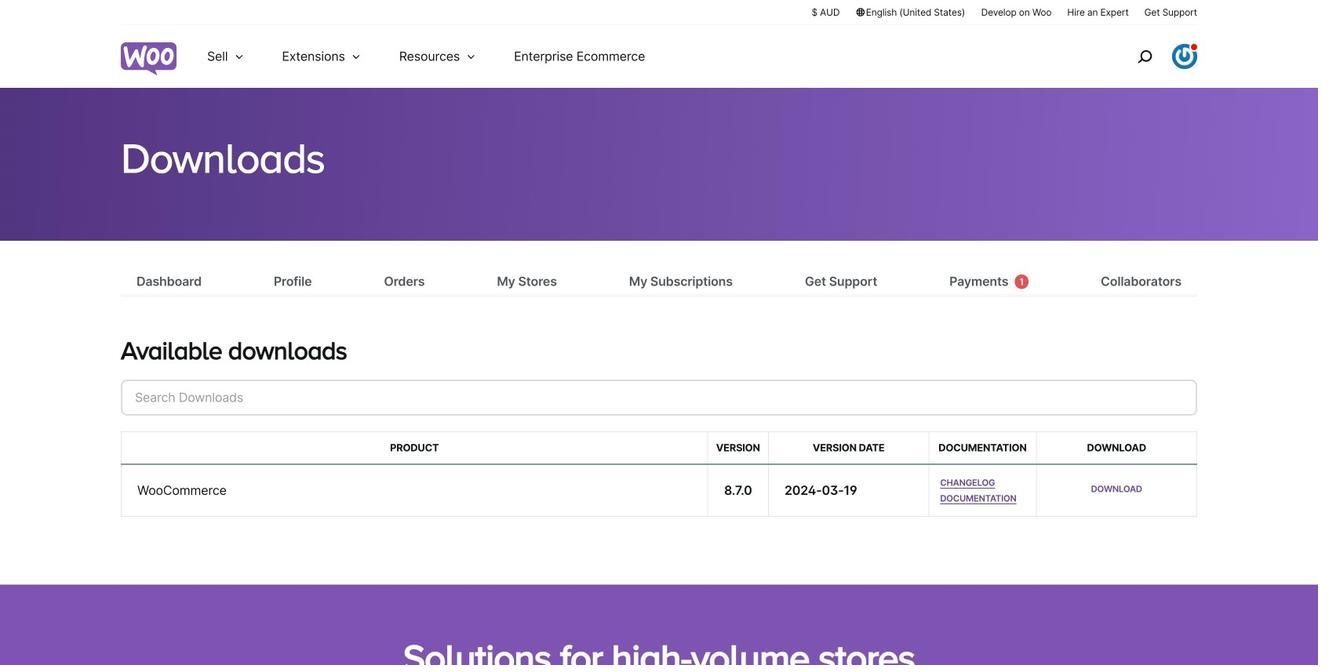 Task type: locate. For each thing, give the bounding box(es) containing it.
Type to filter your downloads text field
[[121, 380, 1197, 416]]

service navigation menu element
[[1104, 31, 1197, 82]]



Task type: vqa. For each thing, say whether or not it's contained in the screenshot.
CLOSE SELECTOR Icon
no



Task type: describe. For each thing, give the bounding box(es) containing it.
search image
[[1132, 44, 1157, 69]]

open account menu image
[[1172, 44, 1197, 69]]



